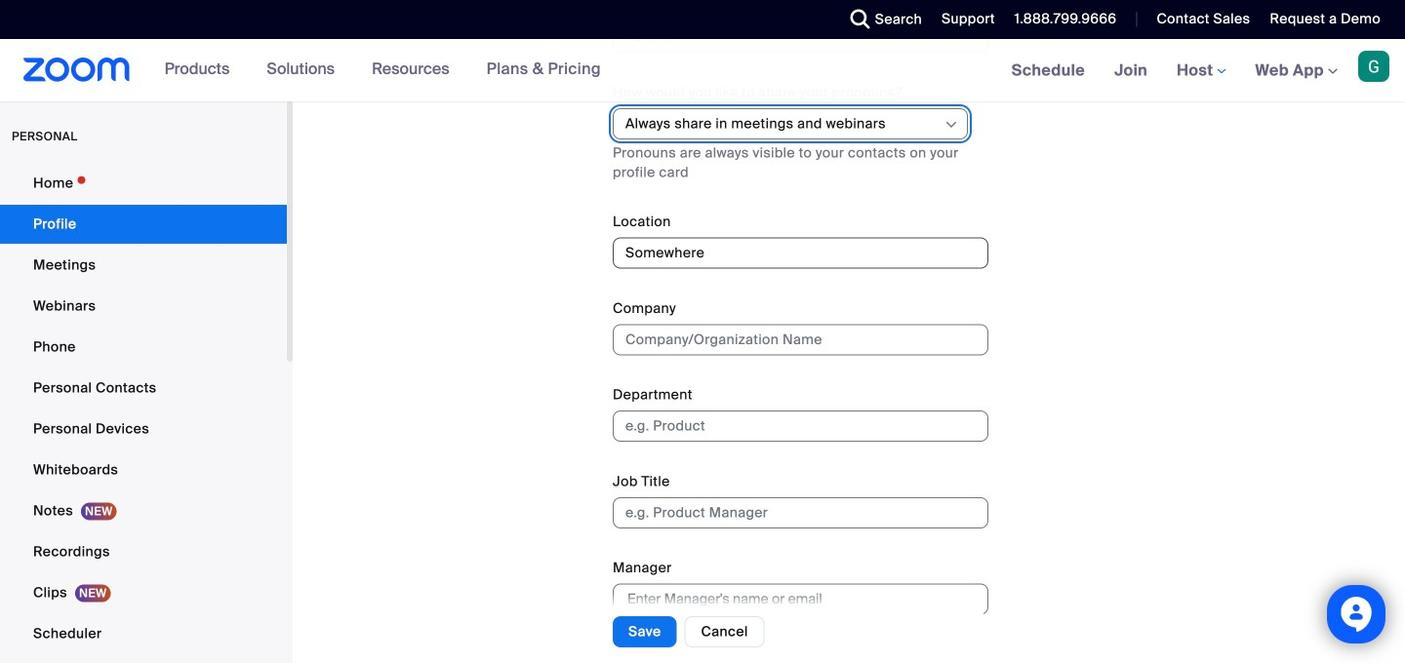 Task type: describe. For each thing, give the bounding box(es) containing it.
e.g. San Jose text field
[[613, 238, 988, 269]]

product information navigation
[[150, 39, 616, 101]]



Task type: locate. For each thing, give the bounding box(es) containing it.
e.g. Product text field
[[613, 411, 988, 442]]

Company/Organization Name text field
[[613, 324, 988, 356]]

Pronouns text field
[[613, 22, 988, 53]]

banner
[[0, 39, 1405, 103]]

personal menu menu
[[0, 164, 287, 664]]

meetings navigation
[[997, 39, 1405, 103]]

profile picture image
[[1358, 51, 1390, 82]]

e.g. Product Manager text field
[[613, 498, 988, 529]]

zoom logo image
[[23, 58, 130, 82]]



Task type: vqa. For each thing, say whether or not it's contained in the screenshot.
THE SOLUTIONS at the left top of the page
no



